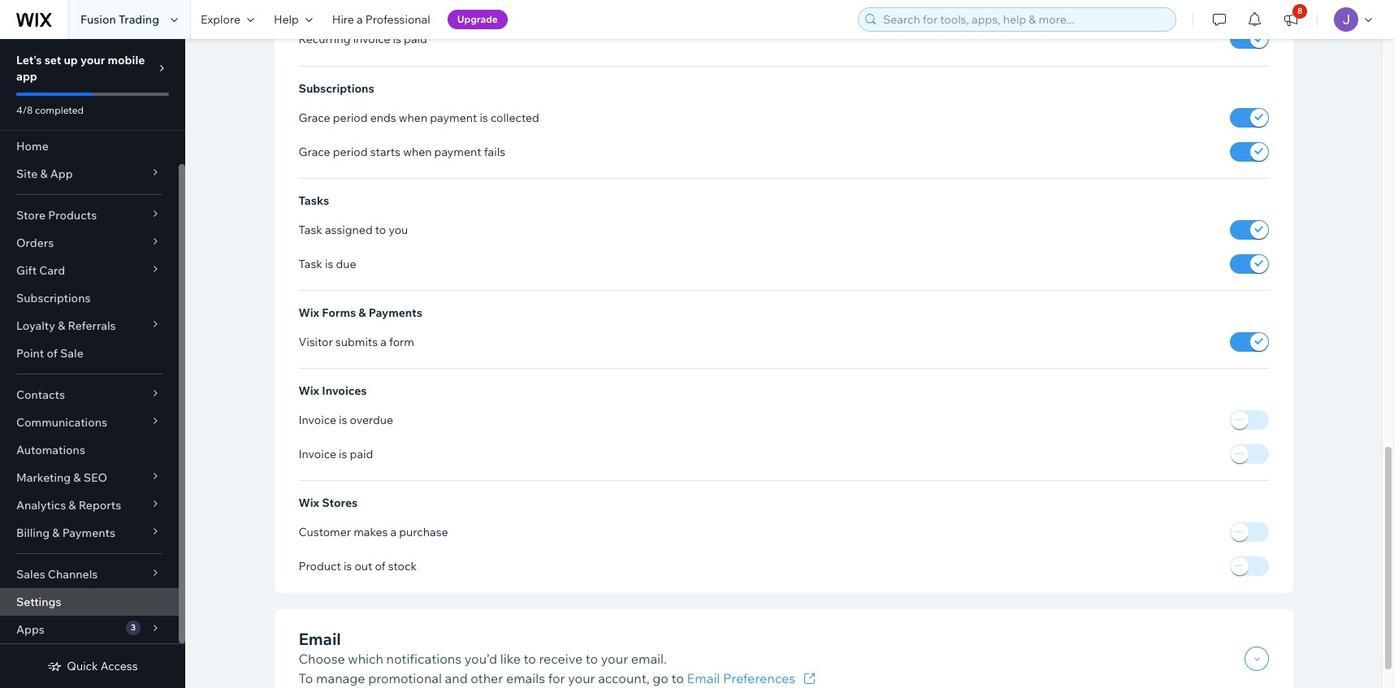 Task type: vqa. For each thing, say whether or not it's contained in the screenshot.
first sell from the top of the page
no



Task type: locate. For each thing, give the bounding box(es) containing it.
subscriptions inside sidebar element
[[16, 291, 91, 306]]

&
[[40, 167, 48, 181], [359, 305, 366, 320], [58, 319, 65, 333], [73, 471, 81, 485], [69, 498, 76, 513], [52, 526, 60, 540]]

1 vertical spatial a
[[381, 335, 387, 349]]

billing
[[16, 526, 50, 540]]

invoice down invoice is overdue
[[299, 447, 336, 462]]

period left ends
[[333, 110, 368, 125]]

& inside popup button
[[73, 471, 81, 485]]

communications
[[16, 415, 107, 430]]

your right "for"
[[568, 670, 595, 687]]

1 horizontal spatial your
[[568, 670, 595, 687]]

0 vertical spatial task
[[299, 222, 323, 237]]

quick access
[[67, 659, 138, 674]]

0 horizontal spatial paid
[[350, 447, 373, 462]]

subscriptions link
[[0, 284, 179, 312]]

wix
[[299, 305, 320, 320], [299, 383, 320, 398], [299, 496, 320, 510]]

payments inside popup button
[[62, 526, 115, 540]]

a right hire
[[357, 12, 363, 27]]

is for overdue
[[339, 413, 347, 427]]

like
[[500, 651, 521, 667]]

to
[[299, 670, 313, 687]]

1 vertical spatial when
[[403, 144, 432, 159]]

receive
[[539, 651, 583, 667]]

to right receive
[[586, 651, 598, 667]]

is left out
[[344, 559, 352, 574]]

orders button
[[0, 229, 179, 257]]

a left form
[[381, 335, 387, 349]]

invoice
[[299, 413, 336, 427], [299, 447, 336, 462]]

gift
[[16, 263, 37, 278]]

task down tasks
[[299, 222, 323, 237]]

and
[[445, 670, 468, 687]]

your right the up
[[80, 53, 105, 67]]

overdue
[[350, 413, 393, 427]]

hire
[[332, 12, 354, 27]]

grace for grace period ends when payment is collected
[[299, 110, 331, 125]]

& inside popup button
[[58, 319, 65, 333]]

payment left the 'collected'
[[430, 110, 477, 125]]

marketing & seo button
[[0, 464, 179, 492]]

product
[[299, 559, 341, 574]]

1 vertical spatial invoice
[[299, 447, 336, 462]]

grace up tasks
[[299, 144, 331, 159]]

subscriptions down card
[[16, 291, 91, 306]]

help button
[[264, 0, 323, 39]]

payment left fails
[[434, 144, 482, 159]]

quick access button
[[47, 659, 138, 674]]

is for out
[[344, 559, 352, 574]]

& right forms
[[359, 305, 366, 320]]

period left starts
[[333, 144, 368, 159]]

when for ends
[[399, 110, 428, 125]]

home link
[[0, 132, 179, 160]]

grace
[[299, 110, 331, 125], [299, 144, 331, 159]]

payments down analytics & reports popup button
[[62, 526, 115, 540]]

& left seo at bottom left
[[73, 471, 81, 485]]

2 horizontal spatial a
[[391, 525, 397, 540]]

period for ends
[[333, 110, 368, 125]]

0 vertical spatial your
[[80, 53, 105, 67]]

2 vertical spatial wix
[[299, 496, 320, 510]]

fails
[[484, 144, 506, 159]]

purchase
[[399, 525, 448, 540]]

subscriptions down recurring
[[299, 81, 374, 96]]

is left "overdue" on the left bottom
[[339, 413, 347, 427]]

to right the 'go'
[[672, 670, 684, 687]]

1 grace from the top
[[299, 110, 331, 125]]

1 horizontal spatial payments
[[369, 305, 423, 320]]

assigned
[[325, 222, 373, 237]]

wix left forms
[[299, 305, 320, 320]]

seo
[[83, 471, 107, 485]]

referrals
[[68, 319, 116, 333]]

sidebar element
[[0, 39, 185, 688]]

1 vertical spatial your
[[601, 651, 628, 667]]

wix for wix invoices
[[299, 383, 320, 398]]

a right makes
[[391, 525, 397, 540]]

& right site
[[40, 167, 48, 181]]

of right out
[[375, 559, 386, 574]]

0 vertical spatial of
[[47, 346, 58, 361]]

loyalty & referrals
[[16, 319, 116, 333]]

go
[[653, 670, 669, 687]]

payment
[[430, 110, 477, 125], [434, 144, 482, 159]]

out
[[355, 559, 373, 574]]

0 vertical spatial a
[[357, 12, 363, 27]]

automations
[[16, 443, 85, 458]]

wix forms & payments
[[299, 305, 423, 320]]

task left due
[[299, 257, 323, 271]]

0 horizontal spatial subscriptions
[[16, 291, 91, 306]]

payments up form
[[369, 305, 423, 320]]

0 vertical spatial paid
[[404, 32, 427, 47]]

& inside dropdown button
[[40, 167, 48, 181]]

sales channels
[[16, 567, 98, 582]]

1 horizontal spatial subscriptions
[[299, 81, 374, 96]]

1 task from the top
[[299, 222, 323, 237]]

to right like
[[524, 651, 536, 667]]

0 horizontal spatial payments
[[62, 526, 115, 540]]

completed
[[35, 104, 84, 116]]

2 task from the top
[[299, 257, 323, 271]]

0 horizontal spatial a
[[357, 12, 363, 27]]

1 invoice from the top
[[299, 413, 336, 427]]

sale
[[60, 346, 84, 361]]

2 period from the top
[[333, 144, 368, 159]]

email up 'choose' in the bottom of the page
[[299, 629, 341, 649]]

1 vertical spatial email
[[687, 670, 720, 687]]

0 horizontal spatial of
[[47, 346, 58, 361]]

3 wix from the top
[[299, 496, 320, 510]]

when right starts
[[403, 144, 432, 159]]

form
[[389, 335, 414, 349]]

1 vertical spatial of
[[375, 559, 386, 574]]

paid down "overdue" on the left bottom
[[350, 447, 373, 462]]

0 vertical spatial payment
[[430, 110, 477, 125]]

2 invoice from the top
[[299, 447, 336, 462]]

0 vertical spatial grace
[[299, 110, 331, 125]]

email right the 'go'
[[687, 670, 720, 687]]

for
[[548, 670, 565, 687]]

0 horizontal spatial email
[[299, 629, 341, 649]]

& for referrals
[[58, 319, 65, 333]]

trading
[[119, 12, 159, 27]]

period
[[333, 110, 368, 125], [333, 144, 368, 159]]

2 vertical spatial a
[[391, 525, 397, 540]]

1 vertical spatial subscriptions
[[16, 291, 91, 306]]

visitor
[[299, 335, 333, 349]]

2 wix from the top
[[299, 383, 320, 398]]

8
[[1298, 6, 1303, 16]]

task
[[299, 222, 323, 237], [299, 257, 323, 271]]

email inside 'email choose which notifications you'd like to receive to your email.'
[[299, 629, 341, 649]]

stores
[[322, 496, 358, 510]]

collected
[[491, 110, 540, 125]]

1 vertical spatial payment
[[434, 144, 482, 159]]

0 vertical spatial invoice
[[299, 413, 336, 427]]

subscriptions
[[299, 81, 374, 96], [16, 291, 91, 306]]

invoice is overdue
[[299, 413, 393, 427]]

of left sale
[[47, 346, 58, 361]]

1 period from the top
[[333, 110, 368, 125]]

0 vertical spatial period
[[333, 110, 368, 125]]

invoice down 'wix invoices'
[[299, 413, 336, 427]]

is left due
[[325, 257, 333, 271]]

& for seo
[[73, 471, 81, 485]]

0 vertical spatial email
[[299, 629, 341, 649]]

is down professional
[[393, 32, 401, 47]]

starts
[[370, 144, 401, 159]]

2 grace from the top
[[299, 144, 331, 159]]

wix invoices
[[299, 383, 367, 398]]

0 vertical spatial when
[[399, 110, 428, 125]]

0 horizontal spatial your
[[80, 53, 105, 67]]

grace left ends
[[299, 110, 331, 125]]

wix left the invoices
[[299, 383, 320, 398]]

0 vertical spatial wix
[[299, 305, 320, 320]]

a
[[357, 12, 363, 27], [381, 335, 387, 349], [391, 525, 397, 540]]

3
[[131, 623, 136, 633]]

invoice
[[353, 32, 391, 47]]

& right billing
[[52, 526, 60, 540]]

to
[[375, 222, 386, 237], [524, 651, 536, 667], [586, 651, 598, 667], [672, 670, 684, 687]]

when right ends
[[399, 110, 428, 125]]

invoice for invoice is paid
[[299, 447, 336, 462]]

fusion trading
[[80, 12, 159, 27]]

customer makes a purchase
[[299, 525, 448, 540]]

a for makes
[[391, 525, 397, 540]]

& right loyalty
[[58, 319, 65, 333]]

of inside "point of sale" link
[[47, 346, 58, 361]]

1 vertical spatial grace
[[299, 144, 331, 159]]

promotional
[[368, 670, 442, 687]]

1 vertical spatial payments
[[62, 526, 115, 540]]

tasks
[[299, 193, 329, 208]]

paid down professional
[[404, 32, 427, 47]]

sales channels button
[[0, 561, 179, 588]]

1 vertical spatial wix
[[299, 383, 320, 398]]

& left reports
[[69, 498, 76, 513]]

visitor submits a form
[[299, 335, 414, 349]]

wix left stores in the bottom left of the page
[[299, 496, 320, 510]]

your inside 'email choose which notifications you'd like to receive to your email.'
[[601, 651, 628, 667]]

is down invoice is overdue
[[339, 447, 347, 462]]

other
[[471, 670, 503, 687]]

1 wix from the top
[[299, 305, 320, 320]]

1 vertical spatial task
[[299, 257, 323, 271]]

set
[[44, 53, 61, 67]]

1 vertical spatial period
[[333, 144, 368, 159]]

2 vertical spatial your
[[568, 670, 595, 687]]

store products button
[[0, 202, 179, 229]]

1 horizontal spatial of
[[375, 559, 386, 574]]

1 horizontal spatial email
[[687, 670, 720, 687]]

sales
[[16, 567, 45, 582]]

2 horizontal spatial your
[[601, 651, 628, 667]]

your up the account,
[[601, 651, 628, 667]]

task for task is due
[[299, 257, 323, 271]]

1 horizontal spatial a
[[381, 335, 387, 349]]



Task type: describe. For each thing, give the bounding box(es) containing it.
email preferences
[[687, 670, 796, 687]]

automations link
[[0, 436, 179, 464]]

analytics & reports
[[16, 498, 121, 513]]

marketing
[[16, 471, 71, 485]]

store products
[[16, 208, 97, 223]]

billing & payments button
[[0, 519, 179, 547]]

invoices
[[322, 383, 367, 398]]

wix for wix stores
[[299, 496, 320, 510]]

account,
[[598, 670, 650, 687]]

customer
[[299, 525, 351, 540]]

loyalty
[[16, 319, 55, 333]]

Search for tools, apps, help & more... field
[[879, 8, 1171, 31]]

& for reports
[[69, 498, 76, 513]]

site & app button
[[0, 160, 179, 188]]

wix for wix forms & payments
[[299, 305, 320, 320]]

8 button
[[1274, 0, 1309, 39]]

preferences
[[723, 670, 796, 687]]

1 horizontal spatial paid
[[404, 32, 427, 47]]

which
[[348, 651, 384, 667]]

task is due
[[299, 257, 356, 271]]

is for due
[[325, 257, 333, 271]]

let's set up your mobile app
[[16, 53, 145, 84]]

billing & payments
[[16, 526, 115, 540]]

is for paid
[[339, 447, 347, 462]]

point of sale link
[[0, 340, 179, 367]]

gift card button
[[0, 257, 179, 284]]

wix stores
[[299, 496, 358, 510]]

hire a professional
[[332, 12, 430, 27]]

period for starts
[[333, 144, 368, 159]]

grace period starts when payment fails
[[299, 144, 506, 159]]

payment for fails
[[434, 144, 482, 159]]

communications button
[[0, 409, 179, 436]]

you
[[389, 222, 408, 237]]

emails
[[506, 670, 545, 687]]

notifications
[[387, 651, 462, 667]]

manage
[[316, 670, 365, 687]]

app
[[50, 167, 73, 181]]

payment for is
[[430, 110, 477, 125]]

orders
[[16, 236, 54, 250]]

forms
[[322, 305, 356, 320]]

store
[[16, 208, 46, 223]]

site & app
[[16, 167, 73, 181]]

app
[[16, 69, 37, 84]]

home
[[16, 139, 49, 154]]

0 vertical spatial subscriptions
[[299, 81, 374, 96]]

submits
[[336, 335, 378, 349]]

invoice for invoice is overdue
[[299, 413, 336, 427]]

your inside let's set up your mobile app
[[80, 53, 105, 67]]

help
[[274, 12, 299, 27]]

grace period ends when payment is collected
[[299, 110, 540, 125]]

invoice is paid
[[299, 447, 373, 462]]

let's
[[16, 53, 42, 67]]

task assigned to you
[[299, 222, 408, 237]]

products
[[48, 208, 97, 223]]

analytics & reports button
[[0, 492, 179, 519]]

& for app
[[40, 167, 48, 181]]

to manage promotional and other emails for your account, go to
[[299, 670, 687, 687]]

email for email preferences
[[687, 670, 720, 687]]

& for payments
[[52, 526, 60, 540]]

loyalty & referrals button
[[0, 312, 179, 340]]

hire a professional link
[[323, 0, 440, 39]]

is left the 'collected'
[[480, 110, 488, 125]]

choose
[[299, 651, 345, 667]]

contacts
[[16, 388, 65, 402]]

1 vertical spatial paid
[[350, 447, 373, 462]]

email preferences link
[[687, 669, 820, 688]]

4/8
[[16, 104, 33, 116]]

reports
[[79, 498, 121, 513]]

fusion
[[80, 12, 116, 27]]

grace for grace period starts when payment fails
[[299, 144, 331, 159]]

site
[[16, 167, 38, 181]]

access
[[101, 659, 138, 674]]

settings link
[[0, 588, 179, 616]]

contacts button
[[0, 381, 179, 409]]

upgrade
[[457, 13, 498, 25]]

card
[[39, 263, 65, 278]]

to left the you
[[375, 222, 386, 237]]

email.
[[631, 651, 667, 667]]

apps
[[16, 623, 45, 637]]

you'd
[[465, 651, 498, 667]]

email choose which notifications you'd like to receive to your email.
[[299, 629, 667, 667]]

task for task assigned to you
[[299, 222, 323, 237]]

marketing & seo
[[16, 471, 107, 485]]

email for email choose which notifications you'd like to receive to your email.
[[299, 629, 341, 649]]

0 vertical spatial payments
[[369, 305, 423, 320]]

ends
[[370, 110, 396, 125]]

when for starts
[[403, 144, 432, 159]]

explore
[[201, 12, 241, 27]]

a for submits
[[381, 335, 387, 349]]

due
[[336, 257, 356, 271]]

point of sale
[[16, 346, 84, 361]]

gift card
[[16, 263, 65, 278]]

upgrade button
[[448, 10, 508, 29]]



